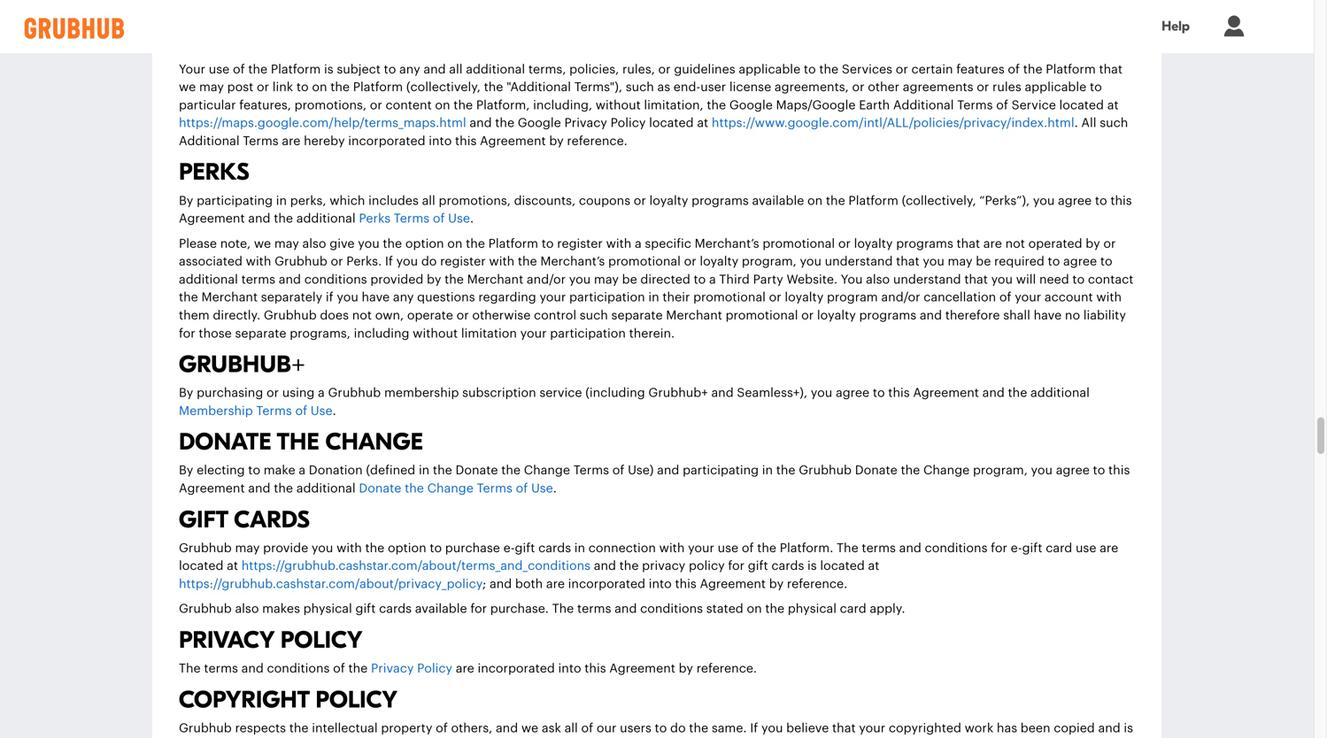 Task type: vqa. For each thing, say whether or not it's contained in the screenshot.


Task type: describe. For each thing, give the bounding box(es) containing it.
platform down subject
[[353, 81, 403, 93]]

seamless+),
[[737, 387, 807, 399]]

and right use)
[[657, 465, 679, 477]]

or down "website."
[[801, 309, 814, 322]]

the
[[277, 429, 319, 457]]

and down platform,
[[469, 117, 492, 129]]

and down grubhub may provide you with the option to purchase e-gift cards in connection with your use of the platform. the terms and conditions for e-gift card use are located at
[[615, 603, 637, 615]]

coupons
[[579, 195, 630, 207]]

without inside your use of the platform is subject to any and all additional terms, policies, rules, or guidelines applicable to the services or certain features of the platform that we may post or link to on the platform (collectively, the "additional terms"), such as end-user license agreements, or other agreements or rules applicable to particular features, promotions, or content on the platform, including, without limitation, the google maps/google earth additional terms of service located at https://maps.google.com/help/terms_maps.html and the google privacy policy located at https://www.google.com/intl/all/policies/privacy/index.html
[[596, 99, 641, 111]]

2 horizontal spatial also
[[866, 273, 890, 286]]

and right others,
[[496, 722, 518, 735]]

your up control
[[540, 291, 566, 304]]

additional inside please note, we may also give you the option on the platform to register with a specific merchant's promotional or loyalty programs that are not operated by or associated with grubhub or perks. if you do register with the merchant's promotional or loyalty program, you understand that you may be required to agree to additional terms and conditions provided by the merchant and/or you may be directed to a third party website. you also understand that you will need to contact the merchant separately if you have any questions regarding your participation in their promotional or loyalty program and/or cancellation of your account with them directly. grubhub does not own, operate or otherwise control such separate merchant promotional or loyalty programs and therefore shall have no liability for those separate programs, including without limitation your participation therein.
[[179, 273, 238, 286]]

terms down the connection
[[577, 603, 611, 615]]

located up all
[[1059, 99, 1104, 111]]

by for by electing to make a donation (defined in the donate the change terms of use) and participating in the grubhub donate the change program, you agree to this agreement and the additional
[[179, 465, 193, 477]]

please
[[179, 238, 217, 250]]

specific
[[645, 238, 691, 250]]

. inside . all such additional terms are hereby incorporated into this agreement by reference.
[[1074, 117, 1078, 129]]

promotions, inside by participating in perks, which includes all promotions, discounts, coupons or loyalty programs available on the platform (collectively, "perks"), you agree to this agreement and the additional
[[439, 195, 511, 207]]

note,
[[220, 238, 251, 250]]

gift inside https://grubhub.cashstar.com/about/terms_and_conditions and the privacy policy for gift cards is located at https://grubhub.cashstar.com/about/privacy_policy ; and both are incorporated into this agreement by reference.
[[748, 560, 768, 572]]

your
[[179, 63, 205, 75]]

incorporated inside privacy policy the terms and conditions of the privacy policy are incorporated into this agreement by reference.
[[478, 663, 555, 675]]

at down limitation,
[[697, 117, 708, 129]]

by inside privacy policy the terms and conditions of the privacy policy are incorporated into this agreement by reference.
[[679, 663, 693, 675]]

agreement inside by electing to make a donation (defined in the donate the change terms of use) and participating in the grubhub donate the change program, you agree to this agreement and the additional
[[179, 483, 245, 495]]

0 horizontal spatial register
[[440, 256, 486, 268]]

control
[[534, 309, 576, 322]]

earth
[[859, 99, 890, 111]]

rules,
[[622, 63, 655, 75]]

maps/google
[[776, 99, 856, 111]]

cards inside https://grubhub.cashstar.com/about/terms_and_conditions and the privacy policy for gift cards is located at https://grubhub.cashstar.com/about/privacy_policy ; and both are incorporated into this agreement by reference.
[[771, 560, 804, 572]]

0 horizontal spatial merchant
[[201, 291, 258, 304]]

terms up purchase
[[477, 483, 512, 495]]

other
[[868, 81, 900, 93]]

platform inside please note, we may also give you the option on the platform to register with a specific merchant's promotional or loyalty programs that are not operated by or associated with grubhub or perks. if you do register with the merchant's promotional or loyalty program, you understand that you may be required to agree to additional terms and conditions provided by the merchant and/or you may be directed to a third party website. you also understand that you will need to contact the merchant separately if you have any questions regarding your participation in their promotional or loyalty program and/or cancellation of your account with them directly. grubhub does not own, operate or otherwise control such separate merchant promotional or loyalty programs and therefore shall have no liability for those separate programs, including without limitation your participation therein.
[[488, 238, 538, 250]]

with down note,
[[246, 256, 271, 268]]

grubhub inside grubhub+ by purchasing or using a grubhub membership subscription service (including grubhub+ and seamless+), you agree to this agreement and the additional membership terms of use .
[[328, 387, 381, 399]]

purchasing
[[197, 387, 263, 399]]

incorporated inside https://grubhub.cashstar.com/about/terms_and_conditions and the privacy policy for gift cards is located at https://grubhub.cashstar.com/about/privacy_policy ; and both are incorporated into this agreement by reference.
[[568, 578, 645, 590]]

for inside please note, we may also give you the option on the platform to register with a specific merchant's promotional or loyalty programs that are not operated by or associated with grubhub or perks. if you do register with the merchant's promotional or loyalty program, you understand that you may be required to agree to additional terms and conditions provided by the merchant and/or you may be directed to a third party website. you also understand that you will need to contact the merchant separately if you have any questions regarding your participation in their promotional or loyalty program and/or cancellation of your account with them directly. grubhub does not own, operate or otherwise control such separate merchant promotional or loyalty programs and therefore shall have no liability for those separate programs, including without limitation your participation therein.
[[179, 327, 195, 340]]

purchase.
[[490, 603, 549, 615]]

required
[[994, 256, 1044, 268]]

and inside by participating in perks, which includes all promotions, discounts, coupons or loyalty programs available on the platform (collectively, "perks"), you agree to this agreement and the additional
[[248, 213, 270, 225]]

promotional down the party
[[726, 309, 798, 322]]

conditions inside please note, we may also give you the option on the platform to register with a specific merchant's promotional or loyalty programs that are not operated by or associated with grubhub or perks. if you do register with the merchant's promotional or loyalty program, you understand that you may be required to agree to additional terms and conditions provided by the merchant and/or you may be directed to a third party website. you also understand that you will need to contact the merchant separately if you have any questions regarding your participation in their promotional or loyalty program and/or cancellation of your account with them directly. grubhub does not own, operate or otherwise control such separate merchant promotional or loyalty programs and therefore shall have no liability for those separate programs, including without limitation your participation therein.
[[304, 273, 367, 286]]

or up features,
[[257, 81, 269, 93]]

0 horizontal spatial applicable
[[739, 63, 800, 75]]

terms down includes
[[394, 213, 429, 225]]

1 vertical spatial and/or
[[881, 291, 920, 304]]

certain
[[911, 63, 953, 75]]

reference. inside https://grubhub.cashstar.com/about/terms_and_conditions and the privacy policy for gift cards is located at https://grubhub.cashstar.com/about/privacy_policy ; and both are incorporated into this agreement by reference.
[[787, 578, 847, 590]]

such inside please note, we may also give you the option on the platform to register with a specific merchant's promotional or loyalty programs that are not operated by or associated with grubhub or perks. if you do register with the merchant's promotional or loyalty program, you understand that you may be required to agree to additional terms and conditions provided by the merchant and/or you may be directed to a third party website. you also understand that you will need to contact the merchant separately if you have any questions regarding your participation in their promotional or loyalty program and/or cancellation of your account with them directly. grubhub does not own, operate or otherwise control such separate merchant promotional or loyalty programs and therefore shall have no liability for those separate programs, including without limitation your participation therein.
[[580, 309, 608, 322]]

located down limitation,
[[649, 117, 694, 129]]

in down seamless+),
[[762, 465, 773, 477]]

0 vertical spatial merchant
[[467, 273, 523, 286]]

1 horizontal spatial use
[[448, 213, 470, 225]]

this inside by electing to make a donation (defined in the donate the change terms of use) and participating in the grubhub donate the change program, you agree to this agreement and the additional
[[1108, 465, 1130, 477]]

https://grubhub.cashstar.com/about/privacy_policy link
[[179, 578, 483, 590]]

on right 'stated'
[[747, 603, 762, 615]]

and right copied
[[1098, 722, 1120, 735]]

give
[[330, 238, 355, 250]]

of up post
[[233, 63, 245, 75]]

may inside grubhub may provide you with the option to purchase e-gift cards in connection with your use of the platform. the terms and conditions for e-gift card use are located at
[[235, 542, 260, 554]]

1 vertical spatial card
[[840, 603, 866, 615]]

are inside . all such additional terms are hereby incorporated into this agreement by reference.
[[282, 135, 300, 147]]

at inside https://grubhub.cashstar.com/about/terms_and_conditions and the privacy policy for gift cards is located at https://grubhub.cashstar.com/about/privacy_policy ; and both are incorporated into this agreement by reference.
[[868, 560, 879, 572]]

by inside . all such additional terms are hereby incorporated into this agreement by reference.
[[549, 135, 564, 147]]

1 horizontal spatial separate
[[611, 309, 663, 322]]

0 horizontal spatial separate
[[235, 327, 286, 340]]

1 horizontal spatial applicable
[[1025, 81, 1086, 93]]

in right (defined
[[419, 465, 430, 477]]

1 horizontal spatial change
[[524, 465, 570, 477]]

may inside your use of the platform is subject to any and all additional terms, policies, rules, or guidelines applicable to the services or certain features of the platform that we may post or link to on the platform (collectively, the "additional terms"), such as end-user license agreements, or other agreements or rules applicable to particular features, promotions, or content on the platform, including, without limitation, the google maps/google earth additional terms of service located at https://maps.google.com/help/terms_maps.html and the google privacy policy located at https://www.google.com/intl/all/policies/privacy/index.html
[[199, 81, 224, 93]]

or up you
[[838, 238, 851, 250]]

terms"),
[[574, 81, 622, 93]]

the inside grubhub+ by purchasing or using a grubhub membership subscription service (including grubhub+ and seamless+), you agree to this agreement and the additional membership terms of use .
[[1008, 387, 1027, 399]]

or up other
[[896, 63, 908, 75]]

believe
[[786, 722, 829, 735]]

policy inside your use of the platform is subject to any and all additional terms, policies, rules, or guidelines applicable to the services or certain features of the platform that we may post or link to on the platform (collectively, the "additional terms"), such as end-user license agreements, or other agreements or rules applicable to particular features, promotions, or content on the platform, including, without limitation, the google maps/google earth additional terms of service located at https://maps.google.com/help/terms_maps.html and the google privacy policy located at https://www.google.com/intl/all/policies/privacy/index.html
[[610, 117, 646, 129]]

donate the change terms of use link
[[359, 483, 553, 495]]

0 horizontal spatial have
[[362, 291, 390, 304]]

https://maps.google.com/help/terms_maps.html
[[179, 117, 466, 129]]

at right service
[[1107, 99, 1119, 111]]

all
[[1081, 117, 1096, 129]]

programs inside by participating in perks, which includes all promotions, discounts, coupons or loyalty programs available on the platform (collectively, "perks"), you agree to this agreement and the additional
[[692, 195, 749, 207]]

liability
[[1083, 309, 1126, 322]]

and up content
[[423, 63, 446, 75]]

loyalty up the third
[[700, 256, 739, 268]]

of inside privacy policy the terms and conditions of the privacy policy are incorporated into this agreement by reference.
[[333, 663, 345, 675]]

such inside your use of the platform is subject to any and all additional terms, policies, rules, or guidelines applicable to the services or certain features of the platform that we may post or link to on the platform (collectively, the "additional terms"), such as end-user license agreements, or other agreements or rules applicable to particular features, promotions, or content on the platform, including, without limitation, the google maps/google earth additional terms of service located at https://maps.google.com/help/terms_maps.html and the google privacy policy located at https://www.google.com/intl/all/policies/privacy/index.html
[[626, 81, 654, 93]]

limitation,
[[644, 99, 703, 111]]

by up questions on the left of page
[[427, 273, 441, 286]]

a left the specific
[[635, 238, 642, 250]]

all inside "copyright policy grubhub respects the intellectual property of others, and we ask all of our users to do the same. if you believe that your copyrighted work has been copied and is"
[[564, 722, 578, 735]]

policy for copyright
[[315, 686, 398, 714]]

apply.
[[870, 603, 905, 615]]

or down services
[[852, 81, 864, 93]]

1 horizontal spatial not
[[1005, 238, 1025, 250]]

limitation
[[461, 327, 517, 340]]

0 horizontal spatial be
[[622, 273, 637, 286]]

link
[[272, 81, 293, 93]]

to inside grubhub may provide you with the option to purchase e-gift cards in connection with your use of the platform. the terms and conditions for e-gift card use are located at
[[430, 542, 442, 554]]

terms inside your use of the platform is subject to any and all additional terms, policies, rules, or guidelines applicable to the services or certain features of the platform that we may post or link to on the platform (collectively, the "additional terms"), such as end-user license agreements, or other agreements or rules applicable to particular features, promotions, or content on the platform, including, without limitation, the google maps/google earth additional terms of service located at https://maps.google.com/help/terms_maps.html and the google privacy policy located at https://www.google.com/intl/all/policies/privacy/index.html
[[957, 99, 993, 111]]

content
[[386, 99, 432, 111]]

. inside grubhub+ by purchasing or using a grubhub membership subscription service (including grubhub+ and seamless+), you agree to this agreement and the additional membership terms of use .
[[332, 405, 336, 417]]

on right content
[[435, 99, 450, 111]]

and down therefore
[[982, 387, 1005, 399]]

2 horizontal spatial use
[[1076, 542, 1096, 554]]

of left our
[[581, 722, 593, 735]]

service
[[1012, 99, 1056, 111]]

rules
[[992, 81, 1021, 93]]

reference. inside privacy policy the terms and conditions of the privacy policy are incorporated into this agreement by reference.
[[696, 663, 757, 675]]

in inside by participating in perks, which includes all promotions, discounts, coupons or loyalty programs available on the platform (collectively, "perks"), you agree to this agreement and the additional
[[276, 195, 287, 207]]

service
[[539, 387, 582, 399]]

1 horizontal spatial have
[[1034, 309, 1062, 322]]

in inside please note, we may also give you the option on the platform to register with a specific merchant's promotional or loyalty programs that are not operated by or associated with grubhub or perks. if you do register with the merchant's promotional or loyalty program, you understand that you may be required to agree to additional terms and conditions provided by the merchant and/or you may be directed to a third party website. you also understand that you will need to contact the merchant separately if you have any questions regarding your participation in their promotional or loyalty program and/or cancellation of your account with them directly. grubhub does not own, operate or otherwise control such separate merchant promotional or loyalty programs and therefore shall have no liability for those separate programs, including without limitation your participation therein.
[[648, 291, 659, 304]]

which
[[330, 195, 365, 207]]

policy
[[689, 560, 725, 572]]

you inside grubhub may provide you with the option to purchase e-gift cards in connection with your use of the platform. the terms and conditions for e-gift card use are located at
[[312, 542, 333, 554]]

1 vertical spatial the
[[552, 603, 574, 615]]

https://maps.google.com/help/terms_maps.html link
[[179, 117, 466, 129]]

otherwise
[[472, 309, 531, 322]]

promotional up directed
[[608, 256, 681, 268]]

1 vertical spatial programs
[[896, 238, 953, 250]]

2 horizontal spatial change
[[923, 465, 970, 477]]

third
[[719, 273, 750, 286]]

perks
[[359, 213, 390, 225]]

or up contact
[[1103, 238, 1116, 250]]

participating inside by electing to make a donation (defined in the donate the change terms of use) and participating in the grubhub donate the change program, you agree to this agreement and the additional
[[683, 465, 759, 477]]

2 vertical spatial use
[[531, 483, 553, 495]]

and down cancellation
[[920, 309, 942, 322]]

provided
[[370, 273, 423, 286]]

end-
[[674, 81, 700, 93]]

of up rules
[[1008, 63, 1020, 75]]

if
[[326, 291, 333, 304]]

therefore
[[945, 309, 1000, 322]]

shall
[[1003, 309, 1030, 322]]

agreement inside grubhub+ by purchasing or using a grubhub membership subscription service (including grubhub+ and seamless+), you agree to this agreement and the additional membership terms of use .
[[913, 387, 979, 399]]

1 vertical spatial merchant's
[[540, 256, 605, 268]]

of left others,
[[436, 722, 448, 735]]

2 e- from the left
[[1011, 542, 1022, 554]]

same.
[[712, 722, 747, 735]]

this inside privacy policy the terms and conditions of the privacy policy are incorporated into this agreement by reference.
[[585, 663, 606, 675]]

grubhub inside grubhub may provide you with the option to purchase e-gift cards in connection with your use of the platform. the terms and conditions for e-gift card use are located at
[[179, 542, 232, 554]]

you inside "copyright policy grubhub respects the intellectual property of others, and we ask all of our users to do the same. if you believe that your copyrighted work has been copied and is"
[[761, 722, 783, 735]]

terms inside please note, we may also give you the option on the platform to register with a specific merchant's promotional or loyalty programs that are not operated by or associated with grubhub or perks. if you do register with the merchant's promotional or loyalty program, you understand that you may be required to agree to additional terms and conditions provided by the merchant and/or you may be directed to a third party website. you also understand that you will need to contact the merchant separately if you have any questions regarding your participation in their promotional or loyalty program and/or cancellation of your account with them directly. grubhub does not own, operate or otherwise control such separate merchant promotional or loyalty programs and therefore shall have no liability for those separate programs, including without limitation your participation therein.
[[241, 273, 275, 286]]

or down questions on the left of page
[[456, 309, 469, 322]]

option inside grubhub may provide you with the option to purchase e-gift cards in connection with your use of the platform. the terms and conditions for e-gift card use are located at
[[388, 542, 426, 554]]

and right 'grubhub+'
[[711, 387, 734, 399]]

a left the third
[[709, 273, 716, 286]]

platform up service
[[1046, 63, 1096, 75]]

0 vertical spatial and/or
[[527, 273, 566, 286]]

grubhub+
[[179, 351, 305, 379]]

your down control
[[520, 327, 547, 340]]

by for by participating in perks, which includes all promotions, discounts, coupons or loyalty programs available on the platform (collectively, "perks"), you agree to this agreement and the additional
[[179, 195, 193, 207]]

promotions, inside your use of the platform is subject to any and all additional terms, policies, rules, or guidelines applicable to the services or certain features of the platform that we may post or link to on the platform (collectively, the "additional terms"), such as end-user license agreements, or other agreements or rules applicable to particular features, promotions, or content on the platform, including, without limitation, the google maps/google earth additional terms of service located at https://maps.google.com/help/terms_maps.html and the google privacy policy located at https://www.google.com/intl/all/policies/privacy/index.html
[[294, 99, 367, 111]]

associated
[[179, 256, 243, 268]]

perks
[[179, 159, 249, 187]]

membership terms of use link
[[179, 405, 332, 417]]

including,
[[533, 99, 592, 111]]

1 e- from the left
[[503, 542, 515, 554]]

for inside grubhub may provide you with the option to purchase e-gift cards in connection with your use of the platform. the terms and conditions for e-gift card use are located at
[[991, 542, 1007, 554]]

features,
[[239, 99, 291, 111]]

0 horizontal spatial change
[[427, 483, 473, 495]]

all inside your use of the platform is subject to any and all additional terms, policies, rules, or guidelines applicable to the services or certain features of the platform that we may post or link to on the platform (collectively, the "additional terms"), such as end-user license agreements, or other agreements or rules applicable to particular features, promotions, or content on the platform, including, without limitation, the google maps/google earth additional terms of service located at https://maps.google.com/help/terms_maps.html and the google privacy policy located at https://www.google.com/intl/all/policies/privacy/index.html
[[449, 63, 463, 75]]

additional inside your use of the platform is subject to any and all additional terms, policies, rules, or guidelines applicable to the services or certain features of the platform that we may post or link to on the platform (collectively, the "additional terms"), such as end-user license agreements, or other agreements or rules applicable to particular features, promotions, or content on the platform, including, without limitation, the google maps/google earth additional terms of service located at https://maps.google.com/help/terms_maps.html and the google privacy policy located at https://www.google.com/intl/all/policies/privacy/index.html
[[893, 99, 954, 111]]

0 vertical spatial google
[[729, 99, 773, 111]]

hereby
[[304, 135, 345, 147]]

help link
[[1144, 7, 1208, 46]]

additional inside by electing to make a donation (defined in the donate the change terms of use) and participating in the grubhub donate the change program, you agree to this agreement and the additional
[[296, 483, 356, 495]]

https://www.google.com/intl/all/policies/privacy/index.html
[[712, 117, 1074, 129]]

privacy policy the terms and conditions of the privacy policy are incorporated into this agreement by reference.
[[179, 627, 757, 675]]

particular
[[179, 99, 236, 111]]

and down make
[[248, 483, 270, 495]]

policy inside privacy policy the terms and conditions of the privacy policy are incorporated into this agreement by reference.
[[417, 663, 452, 675]]

0 horizontal spatial donate
[[359, 483, 401, 495]]

1 physical from the left
[[303, 603, 352, 615]]

or inside by participating in perks, which includes all promotions, discounts, coupons or loyalty programs available on the platform (collectively, "perks"), you agree to this agreement and the additional
[[634, 195, 646, 207]]

1 horizontal spatial use
[[718, 542, 738, 554]]

makes
[[262, 603, 300, 615]]

2 vertical spatial merchant
[[666, 309, 722, 322]]

do inside "copyright policy grubhub respects the intellectual property of others, and we ask all of our users to do the same. if you believe that your copyrighted work has been copied and is"
[[670, 722, 686, 735]]

privacy policy link
[[371, 663, 452, 675]]

1 vertical spatial understand
[[893, 273, 961, 286]]

loyalty down the program
[[817, 309, 856, 322]]

your use of the platform is subject to any and all additional terms, policies, rules, or guidelines applicable to the services or certain features of the platform that we may post or link to on the platform (collectively, the "additional terms"), such as end-user license agreements, or other agreements or rules applicable to particular features, promotions, or content on the platform, including, without limitation, the google maps/google earth additional terms of service located at https://maps.google.com/help/terms_maps.html and the google privacy policy located at https://www.google.com/intl/all/policies/privacy/index.html
[[179, 63, 1123, 129]]

2 vertical spatial cards
[[379, 603, 412, 615]]

conditions inside grubhub may provide you with the option to purchase e-gift cards in connection with your use of the platform. the terms and conditions for e-gift card use are located at
[[925, 542, 988, 554]]

promotional up "website."
[[763, 238, 835, 250]]

agreements
[[903, 81, 973, 93]]

platform.
[[780, 542, 833, 554]]

or left content
[[370, 99, 382, 111]]

users
[[620, 722, 651, 735]]

to inside "copyright policy grubhub respects the intellectual property of others, and we ask all of our users to do the same. if you believe that your copyrighted work has been copied and is"
[[655, 722, 667, 735]]

help
[[1162, 18, 1190, 34]]

may up cancellation
[[948, 256, 973, 268]]

grubhub down separately on the top
[[264, 309, 317, 322]]

by inside grubhub+ by purchasing or using a grubhub membership subscription service (including grubhub+ and seamless+), you agree to this agreement and the additional membership terms of use .
[[179, 387, 193, 399]]

copied
[[1054, 722, 1095, 735]]

post
[[227, 81, 253, 93]]

the inside https://grubhub.cashstar.com/about/terms_and_conditions and the privacy policy for gift cards is located at https://grubhub.cashstar.com/about/privacy_policy ; and both are incorporated into this agreement by reference.
[[619, 560, 639, 572]]

1 vertical spatial participation
[[550, 327, 626, 340]]

or down features
[[977, 81, 989, 93]]

platform up link
[[271, 63, 321, 75]]

with up regarding
[[489, 256, 514, 268]]

for inside https://grubhub.cashstar.com/about/terms_and_conditions and the privacy policy for gift cards is located at https://grubhub.cashstar.com/about/privacy_policy ; and both are incorporated into this agreement by reference.
[[728, 560, 745, 572]]

use inside your use of the platform is subject to any and all additional terms, policies, rules, or guidelines applicable to the services or certain features of the platform that we may post or link to on the platform (collectively, the "additional terms"), such as end-user license agreements, or other agreements or rules applicable to particular features, promotions, or content on the platform, including, without limitation, the google maps/google earth additional terms of service located at https://maps.google.com/help/terms_maps.html and the google privacy policy located at https://www.google.com/intl/all/policies/privacy/index.html
[[209, 63, 230, 75]]

with up "https://grubhub.cashstar.com/about/privacy_policy"
[[336, 542, 362, 554]]

a inside by electing to make a donation (defined in the donate the change terms of use) and participating in the grubhub donate the change program, you agree to this agreement and the additional
[[299, 465, 305, 477]]

or down the party
[[769, 291, 781, 304]]

of inside by electing to make a donation (defined in the donate the change terms of use) and participating in the grubhub donate the change program, you agree to this agreement and the additional
[[612, 465, 624, 477]]

make
[[264, 465, 295, 477]]

by inside https://grubhub.cashstar.com/about/terms_and_conditions and the privacy policy for gift cards is located at https://grubhub.cashstar.com/about/privacy_policy ; and both are incorporated into this agreement by reference.
[[769, 578, 784, 590]]

2 vertical spatial also
[[235, 603, 259, 615]]

at inside grubhub may provide you with the option to purchase e-gift cards in connection with your use of the platform. the terms and conditions for e-gift card use are located at
[[227, 560, 238, 572]]

ask
[[542, 722, 561, 735]]

(including
[[585, 387, 645, 399]]

or down 'give'
[[331, 256, 343, 268]]

0 vertical spatial register
[[557, 238, 603, 250]]

2 vertical spatial programs
[[859, 309, 916, 322]]

or up as
[[658, 63, 671, 75]]

are inside https://grubhub.cashstar.com/about/terms_and_conditions and the privacy policy for gift cards is located at https://grubhub.cashstar.com/about/privacy_policy ; and both are incorporated into this agreement by reference.
[[546, 578, 565, 590]]

on up https://maps.google.com/help/terms_maps.html link
[[312, 81, 327, 93]]

copyright policy grubhub respects the intellectual property of others, and we ask all of our users to do the same. if you believe that your copyrighted work has been copied and is
[[179, 686, 1133, 738]]

if inside please note, we may also give you the option on the platform to register with a specific merchant's promotional or loyalty programs that are not operated by or associated with grubhub or perks. if you do register with the merchant's promotional or loyalty program, you understand that you may be required to agree to additional terms and conditions provided by the merchant and/or you may be directed to a third party website. you also understand that you will need to contact the merchant separately if you have any questions regarding your participation in their promotional or loyalty program and/or cancellation of your account with them directly. grubhub does not own, operate or otherwise control such separate merchant promotional or loyalty programs and therefore shall have no liability for those separate programs, including without limitation your participation therein.
[[385, 256, 393, 268]]

grubhub may provide you with the option to purchase e-gift cards in connection with your use of the platform. the terms and conditions for e-gift card use are located at
[[179, 542, 1118, 572]]

therein.
[[629, 327, 675, 340]]

0 vertical spatial participation
[[569, 291, 645, 304]]

intellectual
[[312, 722, 378, 735]]

loyalty down "website."
[[785, 291, 824, 304]]

the inside grubhub may provide you with the option to purchase e-gift cards in connection with your use of the platform. the terms and conditions for e-gift card use are located at
[[837, 542, 858, 554]]

membership
[[179, 405, 253, 417]]

copyright
[[179, 686, 309, 714]]

regarding
[[478, 291, 536, 304]]

perks,
[[290, 195, 326, 207]]

reference. inside . all such additional terms are hereby incorporated into this agreement by reference.
[[567, 135, 627, 147]]

or inside grubhub+ by purchasing or using a grubhub membership subscription service (including grubhub+ and seamless+), you agree to this agreement and the additional membership terms of use .
[[266, 387, 279, 399]]

agree inside grubhub+ by purchasing or using a grubhub membership subscription service (including grubhub+ and seamless+), you agree to this agreement and the additional membership terms of use .
[[836, 387, 869, 399]]

grubhub up privacy
[[179, 603, 232, 615]]

a inside grubhub+ by purchasing or using a grubhub membership subscription service (including grubhub+ and seamless+), you agree to this agreement and the additional membership terms of use .
[[318, 387, 325, 399]]

their
[[663, 291, 690, 304]]

cards
[[234, 506, 310, 534]]

grubhub up separately on the top
[[274, 256, 327, 268]]

into inside . all such additional terms are hereby incorporated into this agreement by reference.
[[429, 135, 452, 147]]

into inside https://grubhub.cashstar.com/about/terms_and_conditions and the privacy policy for gift cards is located at https://grubhub.cashstar.com/about/privacy_policy ; and both are incorporated into this agreement by reference.
[[649, 578, 672, 590]]

use)
[[628, 465, 654, 477]]

of inside please note, we may also give you the option on the platform to register with a specific merchant's promotional or loyalty programs that are not operated by or associated with grubhub or perks. if you do register with the merchant's promotional or loyalty program, you understand that you may be required to agree to additional terms and conditions provided by the merchant and/or you may be directed to a third party website. you also understand that you will need to contact the merchant separately if you have any questions regarding your participation in their promotional or loyalty program and/or cancellation of your account with them directly. grubhub does not own, operate or otherwise control such separate merchant promotional or loyalty programs and therefore shall have no liability for those separate programs, including without limitation your participation therein.
[[999, 291, 1011, 304]]

may down perks,
[[274, 238, 299, 250]]

with down coupons
[[606, 238, 631, 250]]



Task type: locate. For each thing, give the bounding box(es) containing it.
donate the change terms of use .
[[359, 483, 557, 495]]

on
[[312, 81, 327, 93], [435, 99, 450, 111], [807, 195, 823, 207], [447, 238, 462, 250], [747, 603, 762, 615]]

reference.
[[567, 135, 627, 147], [787, 578, 847, 590], [696, 663, 757, 675]]

perks terms of use link
[[359, 213, 470, 225]]

agree inside please note, we may also give you the option on the platform to register with a specific merchant's promotional or loyalty programs that are not operated by or associated with grubhub or perks. if you do register with the merchant's promotional or loyalty program, you understand that you may be required to agree to additional terms and conditions provided by the merchant and/or you may be directed to a third party website. you also understand that you will need to contact the merchant separately if you have any questions regarding your participation in their promotional or loyalty program and/or cancellation of your account with them directly. grubhub does not own, operate or otherwise control such separate merchant promotional or loyalty programs and therefore shall have no liability for those separate programs, including without limitation your participation therein.
[[1063, 256, 1097, 268]]

loyalty up you
[[854, 238, 893, 250]]

grubhub inside by electing to make a donation (defined in the donate the change terms of use) and participating in the grubhub donate the change program, you agree to this agreement and the additional
[[799, 465, 852, 477]]

of right perks
[[433, 213, 445, 225]]

terms up apply.
[[862, 542, 896, 554]]

1 vertical spatial additional
[[179, 135, 240, 147]]

1 horizontal spatial all
[[449, 63, 463, 75]]

0 horizontal spatial google
[[518, 117, 561, 129]]

all inside by participating in perks, which includes all promotions, discounts, coupons or loyalty programs available on the platform (collectively, "perks"), you agree to this agreement and the additional
[[422, 195, 435, 207]]

additional up platform,
[[466, 63, 525, 75]]

this inside . all such additional terms are hereby incorporated into this agreement by reference.
[[455, 135, 477, 147]]

including
[[354, 327, 409, 340]]

1 horizontal spatial incorporated
[[478, 663, 555, 675]]

and up note,
[[248, 213, 270, 225]]

discounts,
[[514, 195, 576, 207]]

may
[[199, 81, 224, 93], [274, 238, 299, 250], [948, 256, 973, 268], [594, 273, 619, 286], [235, 542, 260, 554]]

1 horizontal spatial (collectively,
[[902, 195, 976, 207]]

platform down https://www.google.com/intl/all/policies/privacy/index.html link
[[848, 195, 898, 207]]

license
[[729, 81, 771, 93]]

0 vertical spatial also
[[302, 238, 326, 250]]

also left makes
[[235, 603, 259, 615]]

1 horizontal spatial donate
[[455, 465, 498, 477]]

grubhub up change
[[328, 387, 381, 399]]

of up shall
[[999, 291, 1011, 304]]

the inside privacy policy the terms and conditions of the privacy policy are incorporated into this agreement by reference.
[[348, 663, 368, 675]]

available inside by participating in perks, which includes all promotions, discounts, coupons or loyalty programs available on the platform (collectively, "perks"), you agree to this agreement and the additional
[[752, 195, 804, 207]]

0 horizontal spatial e-
[[503, 542, 515, 554]]

additional down donation
[[296, 483, 356, 495]]

and up separately on the top
[[279, 273, 301, 286]]

1 vertical spatial (collectively,
[[902, 195, 976, 207]]

on inside please note, we may also give you the option on the platform to register with a specific merchant's promotional or loyalty programs that are not operated by or associated with grubhub or perks. if you do register with the merchant's promotional or loyalty program, you understand that you may be required to agree to additional terms and conditions provided by the merchant and/or you may be directed to a third party website. you also understand that you will need to contact the merchant separately if you have any questions regarding your participation in their promotional or loyalty program and/or cancellation of your account with them directly. grubhub does not own, operate or otherwise control such separate merchant promotional or loyalty programs and therefore shall have no liability for those separate programs, including without limitation your participation therein.
[[447, 238, 462, 250]]

0 vertical spatial use
[[448, 213, 470, 225]]

0 vertical spatial additional
[[893, 99, 954, 111]]

gift cards
[[179, 506, 310, 534]]

membership
[[384, 387, 459, 399]]

your left copyrighted
[[859, 722, 885, 735]]

a right make
[[299, 465, 305, 477]]

1 horizontal spatial e-
[[1011, 542, 1022, 554]]

and down the connection
[[594, 560, 616, 572]]

agreement up 'stated'
[[700, 578, 766, 590]]

gift
[[515, 542, 535, 554], [1022, 542, 1042, 554], [748, 560, 768, 572], [355, 603, 376, 615]]

by up "copyright policy grubhub respects the intellectual property of others, and we ask all of our users to do the same. if you believe that your copyrighted work has been copied and is"
[[679, 663, 693, 675]]

1 vertical spatial participating
[[683, 465, 759, 477]]

(collectively,
[[406, 81, 481, 93], [902, 195, 976, 207]]

1 vertical spatial we
[[254, 238, 271, 250]]

0 vertical spatial option
[[405, 238, 444, 250]]

at up apply.
[[868, 560, 879, 572]]

that inside "copyright policy grubhub respects the intellectual property of others, and we ask all of our users to do the same. if you believe that your copyrighted work has been copied and is"
[[832, 722, 856, 735]]

1 horizontal spatial card
[[1046, 542, 1072, 554]]

and right ;
[[490, 578, 512, 590]]

0 horizontal spatial physical
[[303, 603, 352, 615]]

privacy
[[642, 560, 685, 572]]

(defined
[[366, 465, 415, 477]]

promotions, up perks terms of use .
[[439, 195, 511, 207]]

agreement inside . all such additional terms are hereby incorporated into this agreement by reference.
[[480, 135, 546, 147]]

conditions
[[304, 273, 367, 286], [925, 542, 988, 554], [640, 603, 703, 615], [267, 663, 330, 675]]

if up provided
[[385, 256, 393, 268]]

terms inside privacy policy the terms and conditions of the privacy policy are incorporated into this agreement by reference.
[[204, 663, 238, 675]]

the right purchase.
[[552, 603, 574, 615]]

physical
[[303, 603, 352, 615], [788, 603, 837, 615]]

may left directed
[[594, 273, 619, 286]]

2 horizontal spatial all
[[564, 722, 578, 735]]

0 horizontal spatial such
[[580, 309, 608, 322]]

by up membership
[[179, 387, 193, 399]]

https://grubhub.cashstar.com/about/terms_and_conditions and the privacy policy for gift cards is located at https://grubhub.cashstar.com/about/privacy_policy ; and both are incorporated into this agreement by reference.
[[179, 560, 879, 590]]

privacy inside privacy policy the terms and conditions of the privacy policy are incorporated into this agreement by reference.
[[371, 663, 414, 675]]

0 horizontal spatial available
[[415, 603, 467, 615]]

is inside https://grubhub.cashstar.com/about/terms_and_conditions and the privacy policy for gift cards is located at https://grubhub.cashstar.com/about/privacy_policy ; and both are incorporated into this agreement by reference.
[[807, 560, 817, 572]]

no
[[1065, 309, 1080, 322]]

provide
[[263, 542, 308, 554]]

terms
[[241, 273, 275, 286], [862, 542, 896, 554], [577, 603, 611, 615], [204, 663, 238, 675]]

https://grubhub.cashstar.com/about/privacy_policy
[[179, 578, 483, 590]]

agreements,
[[775, 81, 849, 93]]

;
[[483, 578, 486, 590]]

operate
[[407, 309, 453, 322]]

1 horizontal spatial and/or
[[881, 291, 920, 304]]

by participating in perks, which includes all promotions, discounts, coupons or loyalty programs available on the platform (collectively, "perks"), you agree to this agreement and the additional
[[179, 195, 1132, 225]]

agreement inside https://grubhub.cashstar.com/about/terms_and_conditions and the privacy policy for gift cards is located at https://grubhub.cashstar.com/about/privacy_policy ; and both are incorporated into this agreement by reference.
[[700, 578, 766, 590]]

0 horizontal spatial and/or
[[527, 273, 566, 286]]

privacy down including,
[[564, 117, 607, 129]]

privacy up property
[[371, 663, 414, 675]]

terms inside grubhub+ by purchasing or using a grubhub membership subscription service (including grubhub+ and seamless+), you agree to this agreement and the additional membership terms of use .
[[256, 405, 292, 417]]

directly.
[[213, 309, 260, 322]]

(collectively, inside by participating in perks, which includes all promotions, discounts, coupons or loyalty programs available on the platform (collectively, "perks"), you agree to this agreement and the additional
[[902, 195, 976, 207]]

incorporated down the connection
[[568, 578, 645, 590]]

0 vertical spatial if
[[385, 256, 393, 268]]

such inside . all such additional terms are hereby incorporated into this agreement by reference.
[[1100, 117, 1128, 129]]

privacy
[[564, 117, 607, 129], [371, 663, 414, 675]]

electing
[[197, 465, 245, 477]]

use
[[448, 213, 470, 225], [311, 405, 332, 417], [531, 483, 553, 495]]

terms up separately on the top
[[241, 273, 275, 286]]

1 horizontal spatial available
[[752, 195, 804, 207]]

agree inside by participating in perks, which includes all promotions, discounts, coupons or loyalty programs available on the platform (collectively, "perks"), you agree to this agreement and the additional
[[1058, 195, 1092, 207]]

use up questions on the left of page
[[448, 213, 470, 225]]

incorporated down purchase.
[[478, 663, 555, 675]]

your inside "copyright policy grubhub respects the intellectual property of others, and we ask all of our users to do the same. if you believe that your copyrighted work has been copied and is"
[[859, 722, 885, 735]]

0 horizontal spatial we
[[179, 81, 196, 93]]

agreement inside by participating in perks, which includes all promotions, discounts, coupons or loyalty programs available on the platform (collectively, "perks"), you agree to this agreement and the additional
[[179, 213, 245, 225]]

with up the privacy
[[659, 542, 685, 554]]

by right operated
[[1086, 238, 1100, 250]]

reference. down including,
[[567, 135, 627, 147]]

are inside grubhub may provide you with the option to purchase e-gift cards in connection with your use of the platform. the terms and conditions for e-gift card use are located at
[[1100, 542, 1118, 554]]

0 horizontal spatial participating
[[197, 195, 273, 207]]

0 vertical spatial we
[[179, 81, 196, 93]]

need
[[1039, 273, 1069, 286]]

2 horizontal spatial cards
[[771, 560, 804, 572]]

0 vertical spatial such
[[626, 81, 654, 93]]

features
[[956, 63, 1005, 75]]

applicable up service
[[1025, 81, 1086, 93]]

any down provided
[[393, 291, 414, 304]]

1 horizontal spatial program,
[[973, 465, 1028, 477]]

use
[[209, 63, 230, 75], [718, 542, 738, 554], [1076, 542, 1096, 554]]

will
[[1016, 273, 1036, 286]]

1 vertical spatial by
[[179, 387, 193, 399]]

has
[[997, 722, 1017, 735]]

this inside grubhub+ by purchasing or using a grubhub membership subscription service (including grubhub+ and seamless+), you agree to this agreement and the additional membership terms of use .
[[888, 387, 910, 399]]

program
[[827, 291, 878, 304]]

additional inside grubhub+ by purchasing or using a grubhub membership subscription service (including grubhub+ and seamless+), you agree to this agreement and the additional membership terms of use .
[[1030, 387, 1090, 399]]

promotions, up https://maps.google.com/help/terms_maps.html
[[294, 99, 367, 111]]

by down including,
[[549, 135, 564, 147]]

terms inside by electing to make a donation (defined in the donate the change terms of use) and participating in the grubhub donate the change program, you agree to this agreement and the additional
[[573, 465, 609, 477]]

subscription
[[462, 387, 536, 399]]

to inside by participating in perks, which includes all promotions, discounts, coupons or loyalty programs available on the platform (collectively, "perks"), you agree to this agreement and the additional
[[1095, 195, 1107, 207]]

2 horizontal spatial donate
[[855, 465, 897, 477]]

if inside "copyright policy grubhub respects the intellectual property of others, and we ask all of our users to do the same. if you believe that your copyrighted work has been copied and is"
[[750, 722, 758, 735]]

a right using
[[318, 387, 325, 399]]

1 vertical spatial cards
[[771, 560, 804, 572]]

terms down features
[[957, 99, 993, 111]]

and/or
[[527, 273, 566, 286], [881, 291, 920, 304]]

0 vertical spatial without
[[596, 99, 641, 111]]

is inside your use of the platform is subject to any and all additional terms, policies, rules, or guidelines applicable to the services or certain features of the platform that we may post or link to on the platform (collectively, the "additional terms"), such as end-user license agreements, or other agreements or rules applicable to particular features, promotions, or content on the platform, including, without limitation, the google maps/google earth additional terms of service located at https://maps.google.com/help/terms_maps.html and the google privacy policy located at https://www.google.com/intl/all/policies/privacy/index.html
[[324, 63, 333, 75]]

2 horizontal spatial incorporated
[[568, 578, 645, 590]]

merchant
[[467, 273, 523, 286], [201, 291, 258, 304], [666, 309, 722, 322]]

participation down control
[[550, 327, 626, 340]]

and inside grubhub may provide you with the option to purchase e-gift cards in connection with your use of the platform. the terms and conditions for e-gift card use are located at
[[899, 542, 921, 554]]

into down content
[[429, 135, 452, 147]]

any up content
[[399, 63, 420, 75]]

contact
[[1088, 273, 1134, 286]]

or down the specific
[[684, 256, 696, 268]]

privacy
[[179, 627, 274, 655]]

use inside grubhub+ by purchasing or using a grubhub membership subscription service (including grubhub+ and seamless+), you agree to this agreement and the additional membership terms of use .
[[311, 405, 332, 417]]

2 horizontal spatial reference.
[[787, 578, 847, 590]]

0 vertical spatial be
[[976, 256, 991, 268]]

0 horizontal spatial not
[[352, 309, 372, 322]]

1 vertical spatial do
[[670, 722, 686, 735]]

promotional down the third
[[693, 291, 766, 304]]

register down coupons
[[557, 238, 603, 250]]

you
[[841, 273, 863, 286]]

2 horizontal spatial we
[[521, 722, 538, 735]]

1 horizontal spatial policy
[[610, 117, 646, 129]]

any inside please note, we may also give you the option on the platform to register with a specific merchant's promotional or loyalty programs that are not operated by or associated with grubhub or perks. if you do register with the merchant's promotional or loyalty program, you understand that you may be required to agree to additional terms and conditions provided by the merchant and/or you may be directed to a third party website. you also understand that you will need to contact the merchant separately if you have any questions regarding your participation in their promotional or loyalty program and/or cancellation of your account with them directly. grubhub does not own, operate or otherwise control such separate merchant promotional or loyalty programs and therefore shall have no liability for those separate programs, including without limitation your participation therein.
[[393, 291, 414, 304]]

programs down the program
[[859, 309, 916, 322]]

promotions,
[[294, 99, 367, 111], [439, 195, 511, 207]]

0 horizontal spatial all
[[422, 195, 435, 207]]

incorporated inside . all such additional terms are hereby incorporated into this agreement by reference.
[[348, 135, 425, 147]]

with down contact
[[1096, 291, 1122, 304]]

0 vertical spatial all
[[449, 63, 463, 75]]

understand
[[825, 256, 893, 268], [893, 273, 961, 286]]

we
[[179, 81, 196, 93], [254, 238, 271, 250], [521, 722, 538, 735]]

1 vertical spatial incorporated
[[568, 578, 645, 590]]

1 vertical spatial such
[[1100, 117, 1128, 129]]

participating down perks
[[197, 195, 273, 207]]

1 horizontal spatial merchant's
[[695, 238, 759, 250]]

perks.
[[346, 256, 382, 268]]

terms
[[957, 99, 993, 111], [243, 135, 279, 147], [394, 213, 429, 225], [256, 405, 292, 417], [573, 465, 609, 477], [477, 483, 512, 495]]

0 vertical spatial privacy
[[564, 117, 607, 129]]

1 horizontal spatial be
[[976, 256, 991, 268]]

to
[[384, 63, 396, 75], [804, 63, 816, 75], [296, 81, 309, 93], [1090, 81, 1102, 93], [1095, 195, 1107, 207], [542, 238, 554, 250], [1048, 256, 1060, 268], [1100, 256, 1112, 268], [694, 273, 706, 286], [1072, 273, 1085, 286], [873, 387, 885, 399], [248, 465, 260, 477], [1093, 465, 1105, 477], [430, 542, 442, 554], [655, 722, 667, 735]]

1 vertical spatial separate
[[235, 327, 286, 340]]

those
[[199, 327, 232, 340]]

work
[[965, 722, 993, 735]]

merchant up regarding
[[467, 273, 523, 286]]

grubhub up platform.
[[799, 465, 852, 477]]

our
[[597, 722, 617, 735]]

1 horizontal spatial cards
[[538, 542, 571, 554]]

register up questions on the left of page
[[440, 256, 486, 268]]

located down platform.
[[820, 560, 865, 572]]

1 horizontal spatial such
[[626, 81, 654, 93]]

0 horizontal spatial incorporated
[[348, 135, 425, 147]]

any inside your use of the platform is subject to any and all additional terms, policies, rules, or guidelines applicable to the services or certain features of the platform that we may post or link to on the platform (collectively, the "additional terms"), such as end-user license agreements, or other agreements or rules applicable to particular features, promotions, or content on the platform, including, without limitation, the google maps/google earth additional terms of service located at https://maps.google.com/help/terms_maps.html and the google privacy policy located at https://www.google.com/intl/all/policies/privacy/index.html
[[399, 63, 420, 75]]

been
[[1021, 722, 1050, 735]]

on up "website."
[[807, 195, 823, 207]]

by electing to make a donation (defined in the donate the change terms of use) and participating in the grubhub donate the change program, you agree to this agreement and the additional
[[179, 465, 1130, 495]]

2 vertical spatial we
[[521, 722, 538, 735]]

operated
[[1028, 238, 1082, 250]]

or up membership terms of use link
[[266, 387, 279, 399]]

additional inside your use of the platform is subject to any and all additional terms, policies, rules, or guidelines applicable to the services or certain features of the platform that we may post or link to on the platform (collectively, the "additional terms"), such as end-user license agreements, or other agreements or rules applicable to particular features, promotions, or content on the platform, including, without limitation, the google maps/google earth additional terms of service located at https://maps.google.com/help/terms_maps.html and the google privacy policy located at https://www.google.com/intl/all/policies/privacy/index.html
[[466, 63, 525, 75]]

1 horizontal spatial google
[[729, 99, 773, 111]]

in left perks,
[[276, 195, 287, 207]]

additional down associated
[[179, 273, 238, 286]]

is inside "copyright policy grubhub respects the intellectual property of others, and we ask all of our users to do the same. if you believe that your copyrighted work has been copied and is"
[[1124, 722, 1133, 735]]

not
[[1005, 238, 1025, 250], [352, 309, 372, 322]]

donate the change
[[179, 429, 423, 457]]

all
[[449, 63, 463, 75], [422, 195, 435, 207], [564, 722, 578, 735]]

we inside your use of the platform is subject to any and all additional terms, policies, rules, or guidelines applicable to the services or certain features of the platform that we may post or link to on the platform (collectively, the "additional terms"), such as end-user license agreements, or other agreements or rules applicable to particular features, promotions, or content on the platform, including, without limitation, the google maps/google earth additional terms of service located at https://maps.google.com/help/terms_maps.html and the google privacy policy located at https://www.google.com/intl/all/policies/privacy/index.html
[[179, 81, 196, 93]]

option inside please note, we may also give you the option on the platform to register with a specific merchant's promotional or loyalty programs that are not operated by or associated with grubhub or perks. if you do register with the merchant's promotional or loyalty program, you understand that you may be required to agree to additional terms and conditions provided by the merchant and/or you may be directed to a third party website. you also understand that you will need to contact the merchant separately if you have any questions regarding your participation in their promotional or loyalty program and/or cancellation of your account with them directly. grubhub does not own, operate or otherwise control such separate merchant promotional or loyalty programs and therefore shall have no liability for those separate programs, including without limitation your participation therein.
[[405, 238, 444, 250]]

cards up https://grubhub.cashstar.com/about/terms_and_conditions and the privacy policy for gift cards is located at https://grubhub.cashstar.com/about/privacy_policy ; and both are incorporated into this agreement by reference. on the bottom of the page
[[538, 542, 571, 554]]

terms inside grubhub may provide you with the option to purchase e-gift cards in connection with your use of the platform. the terms and conditions for e-gift card use are located at
[[862, 542, 896, 554]]

0 vertical spatial do
[[421, 256, 437, 268]]

1 horizontal spatial we
[[254, 238, 271, 250]]

1 by from the top
[[179, 195, 193, 207]]

2 vertical spatial into
[[558, 663, 581, 675]]

account
[[1044, 291, 1093, 304]]

0 vertical spatial the
[[837, 542, 858, 554]]

1 vertical spatial promotions,
[[439, 195, 511, 207]]

of inside grubhub may provide you with the option to purchase e-gift cards in connection with your use of the platform. the terms and conditions for e-gift card use are located at
[[742, 542, 754, 554]]

platform inside by participating in perks, which includes all promotions, discounts, coupons or loyalty programs available on the platform (collectively, "perks"), you agree to this agreement and the additional
[[848, 195, 898, 207]]

understand up you
[[825, 256, 893, 268]]

available up the party
[[752, 195, 804, 207]]

0 vertical spatial reference.
[[567, 135, 627, 147]]

1 horizontal spatial the
[[552, 603, 574, 615]]

agreement up please
[[179, 213, 245, 225]]

you inside by participating in perks, which includes all promotions, discounts, coupons or loyalty programs available on the platform (collectively, "perks"), you agree to this agreement and the additional
[[1033, 195, 1055, 207]]

2 horizontal spatial into
[[649, 578, 672, 590]]

in inside grubhub may provide you with the option to purchase e-gift cards in connection with your use of the platform. the terms and conditions for e-gift card use are located at
[[574, 542, 585, 554]]

your
[[540, 291, 566, 304], [1015, 291, 1041, 304], [520, 327, 547, 340], [688, 542, 714, 554], [859, 722, 885, 735]]

may down gift cards
[[235, 542, 260, 554]]

have left no
[[1034, 309, 1062, 322]]

at down gift cards
[[227, 560, 238, 572]]

(collectively, inside your use of the platform is subject to any and all additional terms, policies, rules, or guidelines applicable to the services or certain features of the platform that we may post or link to on the platform (collectively, the "additional terms"), such as end-user license agreements, or other agreements or rules applicable to particular features, promotions, or content on the platform, including, without limitation, the google maps/google earth additional terms of service located at https://maps.google.com/help/terms_maps.html and the google privacy policy located at https://www.google.com/intl/all/policies/privacy/index.html
[[406, 81, 481, 93]]

1 vertical spatial not
[[352, 309, 372, 322]]

participating inside by participating in perks, which includes all promotions, discounts, coupons or loyalty programs available on the platform (collectively, "perks"), you agree to this agreement and the additional
[[197, 195, 273, 207]]

0 vertical spatial (collectively,
[[406, 81, 481, 93]]

2 horizontal spatial use
[[531, 483, 553, 495]]

. all such additional terms are hereby incorporated into this agreement by reference.
[[179, 117, 1128, 147]]

3 by from the top
[[179, 465, 193, 477]]

0 horizontal spatial do
[[421, 256, 437, 268]]

0 horizontal spatial the
[[179, 663, 201, 675]]

loyalty inside by participating in perks, which includes all promotions, discounts, coupons or loyalty programs available on the platform (collectively, "perks"), you agree to this agreement and the additional
[[649, 195, 688, 207]]

policy for privacy
[[280, 627, 363, 655]]

1 horizontal spatial reference.
[[696, 663, 757, 675]]

are inside privacy policy the terms and conditions of the privacy policy are incorporated into this agreement by reference.
[[456, 663, 474, 675]]

of left use)
[[612, 465, 624, 477]]

additional down no
[[1030, 387, 1090, 399]]

grubhub+
[[648, 387, 708, 399]]

and inside privacy policy the terms and conditions of the privacy policy are incorporated into this agreement by reference.
[[241, 663, 264, 675]]

programs
[[692, 195, 749, 207], [896, 238, 953, 250], [859, 309, 916, 322]]

into down the privacy
[[649, 578, 672, 590]]

program, inside please note, we may also give you the option on the platform to register with a specific merchant's promotional or loyalty programs that are not operated by or associated with grubhub or perks. if you do register with the merchant's promotional or loyalty program, you understand that you may be required to agree to additional terms and conditions provided by the merchant and/or you may be directed to a third party website. you also understand that you will need to contact the merchant separately if you have any questions regarding your participation in their promotional or loyalty program and/or cancellation of your account with them directly. grubhub does not own, operate or otherwise control such separate merchant promotional or loyalty programs and therefore shall have no liability for those separate programs, including without limitation your participation therein.
[[742, 256, 797, 268]]

2 horizontal spatial merchant
[[666, 309, 722, 322]]

0 vertical spatial not
[[1005, 238, 1025, 250]]

2 by from the top
[[179, 387, 193, 399]]

0 vertical spatial into
[[429, 135, 452, 147]]

we inside please note, we may also give you the option on the platform to register with a specific merchant's promotional or loyalty programs that are not operated by or associated with grubhub or perks. if you do register with the merchant's promotional or loyalty program, you understand that you may be required to agree to additional terms and conditions provided by the merchant and/or you may be directed to a third party website. you also understand that you will need to contact the merchant separately if you have any questions regarding your participation in their promotional or loyalty program and/or cancellation of your account with them directly. grubhub does not own, operate or otherwise control such separate merchant promotional or loyalty programs and therefore shall have no liability for those separate programs, including without limitation your participation therein.
[[254, 238, 271, 250]]

donate
[[179, 429, 271, 457]]

cards down platform.
[[771, 560, 804, 572]]

we inside "copyright policy grubhub respects the intellectual property of others, and we ask all of our users to do the same. if you believe that your copyrighted work has been copied and is"
[[521, 722, 538, 735]]

do inside please note, we may also give you the option on the platform to register with a specific merchant's promotional or loyalty programs that are not operated by or associated with grubhub or perks. if you do register with the merchant's promotional or loyalty program, you understand that you may be required to agree to additional terms and conditions provided by the merchant and/or you may be directed to a third party website. you also understand that you will need to contact the merchant separately if you have any questions regarding your participation in their promotional or loyalty program and/or cancellation of your account with them directly. grubhub does not own, operate or otherwise control such separate merchant promotional or loyalty programs and therefore shall have no liability for those separate programs, including without limitation your participation therein.
[[421, 256, 437, 268]]

1 vertical spatial program,
[[973, 465, 1028, 477]]

option
[[405, 238, 444, 250], [388, 542, 426, 554]]

terms inside . all such additional terms are hereby incorporated into this agreement by reference.
[[243, 135, 279, 147]]

policy
[[610, 117, 646, 129], [417, 663, 452, 675]]

is right copied
[[1124, 722, 1133, 735]]

0 horizontal spatial into
[[429, 135, 452, 147]]

1 vertical spatial google
[[518, 117, 561, 129]]

does
[[320, 309, 349, 322]]

programs,
[[290, 327, 351, 340]]

0 horizontal spatial card
[[840, 603, 866, 615]]

services
[[842, 63, 892, 75]]

1 vertical spatial into
[[649, 578, 672, 590]]

be left directed
[[622, 273, 637, 286]]

0 vertical spatial applicable
[[739, 63, 800, 75]]

1 vertical spatial reference.
[[787, 578, 847, 590]]

separate up therein.
[[611, 309, 663, 322]]

participation up control
[[569, 291, 645, 304]]

https://www.google.com/intl/all/policies/privacy/index.html link
[[712, 117, 1074, 129]]

terms down using
[[256, 405, 292, 417]]

1 horizontal spatial register
[[557, 238, 603, 250]]

that inside your use of the platform is subject to any and all additional terms, policies, rules, or guidelines applicable to the services or certain features of the platform that we may post or link to on the platform (collectively, the "additional terms"), such as end-user license agreements, or other agreements or rules applicable to particular features, promotions, or content on the platform, including, without limitation, the google maps/google earth additional terms of service located at https://maps.google.com/help/terms_maps.html and the google privacy policy located at https://www.google.com/intl/all/policies/privacy/index.html
[[1099, 63, 1123, 75]]

agreement inside privacy policy the terms and conditions of the privacy policy are incorporated into this agreement by reference.
[[609, 663, 675, 675]]

0 vertical spatial merchant's
[[695, 238, 759, 250]]

that
[[1099, 63, 1123, 75], [957, 238, 980, 250], [896, 256, 920, 268], [964, 273, 988, 286], [832, 722, 856, 735]]

1 vertical spatial all
[[422, 195, 435, 207]]

additional inside by participating in perks, which includes all promotions, discounts, coupons or loyalty programs available on the platform (collectively, "perks"), you agree to this agreement and the additional
[[296, 213, 356, 225]]

1 horizontal spatial also
[[302, 238, 326, 250]]

additional up perks
[[179, 135, 240, 147]]

use down using
[[311, 405, 332, 417]]

as
[[657, 81, 670, 93]]

in left the connection
[[574, 542, 585, 554]]

you inside grubhub+ by purchasing or using a grubhub membership subscription service (including grubhub+ and seamless+), you agree to this agreement and the additional membership terms of use .
[[811, 387, 832, 399]]

into inside privacy policy the terms and conditions of the privacy policy are incorporated into this agreement by reference.
[[558, 663, 581, 675]]

0 vertical spatial understand
[[825, 256, 893, 268]]

into up ask at the left bottom of page
[[558, 663, 581, 675]]

this inside https://grubhub.cashstar.com/about/terms_and_conditions and the privacy policy for gift cards is located at https://grubhub.cashstar.com/about/privacy_policy ; and both are incorporated into this agreement by reference.
[[675, 578, 697, 590]]

of up https://grubhub.cashstar.com/about/terms_and_conditions and the privacy policy for gift cards is located at https://grubhub.cashstar.com/about/privacy_policy ; and both are incorporated into this agreement by reference. on the bottom of the page
[[516, 483, 528, 495]]

perks terms of use .
[[359, 213, 474, 225]]

cards inside grubhub may provide you with the option to purchase e-gift cards in connection with your use of the platform. the terms and conditions for e-gift card use are located at
[[538, 542, 571, 554]]

at
[[1107, 99, 1119, 111], [697, 117, 708, 129], [227, 560, 238, 572], [868, 560, 879, 572]]

own,
[[375, 309, 404, 322]]

policy up intellectual
[[315, 686, 398, 714]]

card inside grubhub may provide you with the option to purchase e-gift cards in connection with your use of the platform. the terms and conditions for e-gift card use are located at
[[1046, 542, 1072, 554]]

grubhub image
[[18, 18, 131, 39]]

your down will
[[1015, 291, 1041, 304]]

grubhub+ by purchasing or using a grubhub membership subscription service (including grubhub+ and seamless+), you agree to this agreement and the additional membership terms of use .
[[179, 351, 1090, 417]]

of down rules
[[996, 99, 1008, 111]]

2 physical from the left
[[788, 603, 837, 615]]

in
[[276, 195, 287, 207], [648, 291, 659, 304], [419, 465, 430, 477], [762, 465, 773, 477], [574, 542, 585, 554]]

you inside by electing to make a donation (defined in the donate the change terms of use) and participating in the grubhub donate the change program, you agree to this agreement and the additional
[[1031, 465, 1053, 477]]

program, inside by electing to make a donation (defined in the donate the change terms of use) and participating in the grubhub donate the change program, you agree to this agreement and the additional
[[973, 465, 1028, 477]]

0 vertical spatial have
[[362, 291, 390, 304]]

privacy inside your use of the platform is subject to any and all additional terms, policies, rules, or guidelines applicable to the services or certain features of the platform that we may post or link to on the platform (collectively, the "additional terms"), such as end-user license agreements, or other agreements or rules applicable to particular features, promotions, or content on the platform, including, without limitation, the google maps/google earth additional terms of service located at https://maps.google.com/help/terms_maps.html and the google privacy policy located at https://www.google.com/intl/all/policies/privacy/index.html
[[564, 117, 607, 129]]

2 horizontal spatial such
[[1100, 117, 1128, 129]]

of down using
[[295, 405, 307, 417]]

the
[[837, 542, 858, 554], [552, 603, 574, 615], [179, 663, 201, 675]]

conditions inside privacy policy the terms and conditions of the privacy policy are incorporated into this agreement by reference.
[[267, 663, 330, 675]]

of inside grubhub+ by purchasing or using a grubhub membership subscription service (including grubhub+ and seamless+), you agree to this agreement and the additional membership terms of use .
[[295, 405, 307, 417]]

grubhub inside "copyright policy grubhub respects the intellectual property of others, and we ask all of our users to do the same. if you believe that your copyrighted work has been copied and is"
[[179, 722, 232, 735]]

policy inside "copyright policy grubhub respects the intellectual property of others, and we ask all of our users to do the same. if you believe that your copyrighted work has been copied and is"
[[315, 686, 398, 714]]

1 horizontal spatial physical
[[788, 603, 837, 615]]

0 horizontal spatial reference.
[[567, 135, 627, 147]]

is down platform.
[[807, 560, 817, 572]]

terms down features,
[[243, 135, 279, 147]]



